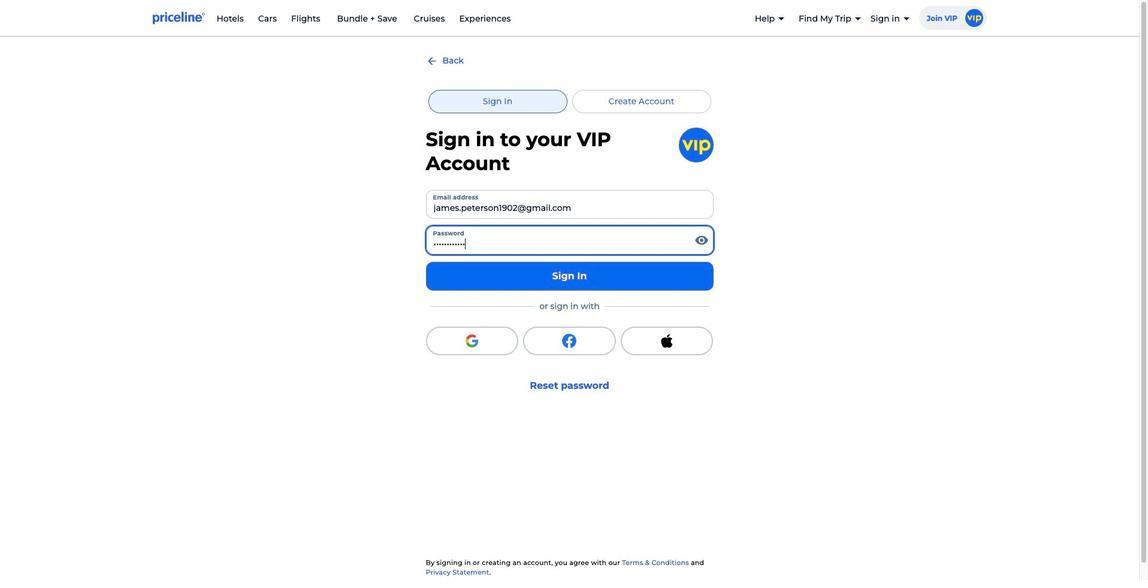 Task type: vqa. For each thing, say whether or not it's contained in the screenshot.
3 to the left
no



Task type: locate. For each thing, give the bounding box(es) containing it.
tab list
[[426, 90, 714, 114]]

Email address text field
[[426, 190, 714, 219]]

sign in with google image
[[465, 334, 479, 348]]

vip badge icon image
[[965, 9, 983, 27]]

vip logo image
[[679, 128, 714, 163]]

sign in with facebook image
[[563, 334, 577, 348]]



Task type: describe. For each thing, give the bounding box(es) containing it.
sign in with apple image
[[660, 334, 674, 348]]

Password password field
[[426, 226, 714, 255]]

priceline.com home image
[[153, 11, 205, 25]]



